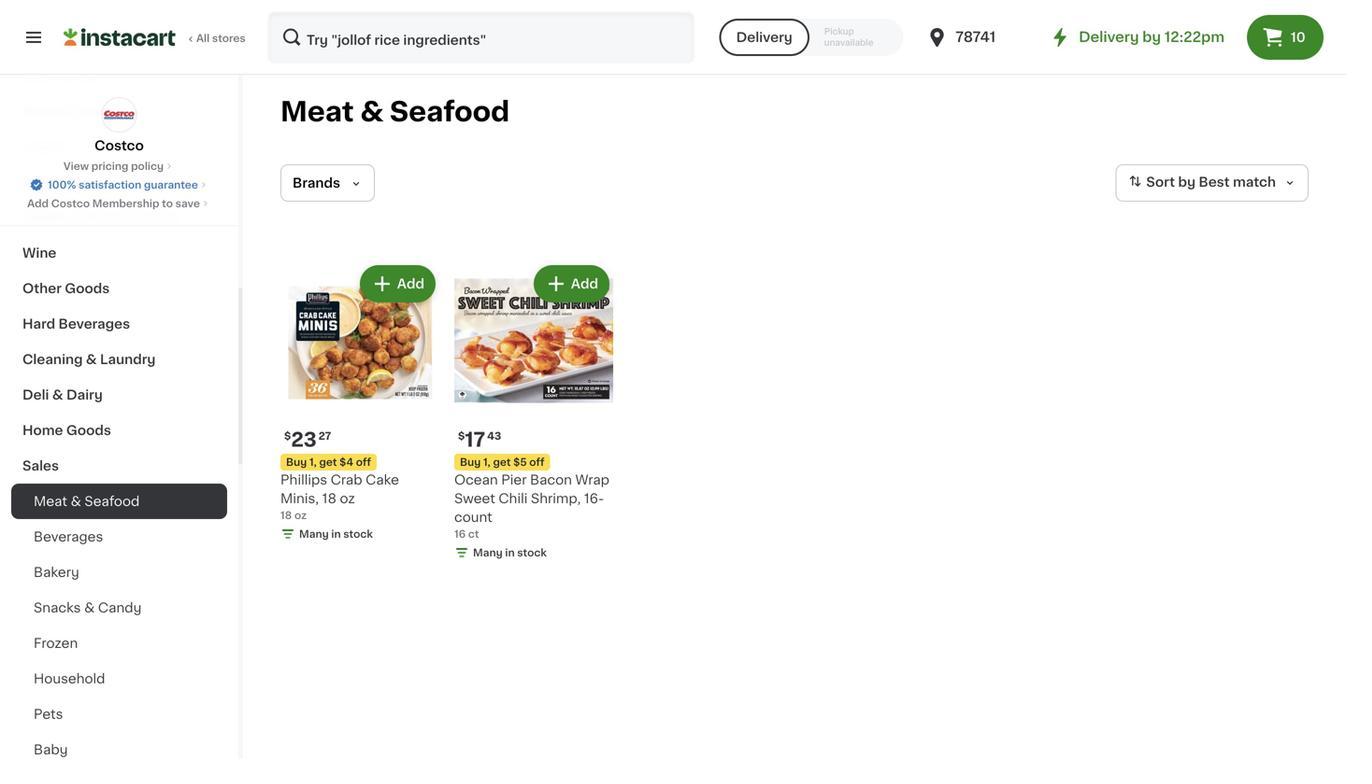 Task type: vqa. For each thing, say whether or not it's contained in the screenshot.
the top email
no



Task type: describe. For each thing, give the bounding box(es) containing it.
pier
[[501, 474, 527, 487]]

home goods link
[[11, 413, 227, 449]]

buy for 17
[[460, 458, 481, 468]]

16-
[[584, 493, 604, 506]]

0 vertical spatial costco
[[95, 139, 144, 152]]

1, for 23
[[309, 458, 317, 468]]

home
[[22, 424, 63, 437]]

10 button
[[1247, 15, 1324, 60]]

liquor link
[[11, 129, 227, 165]]

frozen link
[[11, 626, 227, 662]]

23
[[291, 430, 317, 450]]

other goods link
[[11, 271, 227, 307]]

sort by
[[1146, 176, 1196, 189]]

chili
[[499, 493, 528, 506]]

dairy
[[66, 389, 103, 402]]

cleaning
[[22, 353, 83, 366]]

paper goods link
[[11, 165, 227, 200]]

in for 23
[[331, 530, 341, 540]]

43
[[487, 431, 501, 442]]

service type group
[[719, 19, 903, 56]]

0 vertical spatial meat & seafood
[[280, 99, 510, 125]]

best
[[1199, 176, 1230, 189]]

off for 17
[[529, 458, 545, 468]]

delivery by 12:22pm link
[[1049, 26, 1225, 49]]

snacks
[[34, 602, 81, 615]]

buy for 23
[[286, 458, 307, 468]]

candy
[[98, 602, 141, 615]]

wrap
[[575, 474, 609, 487]]

hard
[[22, 318, 55, 331]]

100% satisfaction guarantee
[[48, 180, 198, 190]]

1 horizontal spatial 18
[[322, 493, 336, 506]]

snacks & candy link
[[11, 591, 227, 626]]

costco link
[[95, 97, 144, 155]]

all
[[196, 33, 210, 43]]

electronics
[[22, 69, 99, 82]]

meat & seafood link
[[11, 484, 227, 520]]

shrimp,
[[531, 493, 581, 506]]

78741 button
[[926, 11, 1038, 64]]

deli & dairy link
[[11, 378, 227, 413]]

deli
[[22, 389, 49, 402]]

add button for 23
[[362, 267, 434, 301]]

home goods
[[22, 424, 111, 437]]

bakery link
[[11, 555, 227, 591]]

add costco membership to save link
[[27, 196, 211, 211]]

baby
[[34, 744, 68, 757]]

goods for other goods
[[65, 282, 110, 295]]

& for "deli & dairy" link
[[52, 389, 63, 402]]

bakery
[[34, 566, 79, 580]]

add costco membership to save
[[27, 199, 200, 209]]

& for meat & seafood link
[[71, 495, 81, 509]]

many for 23
[[299, 530, 329, 540]]

guarantee
[[144, 180, 198, 190]]

policy
[[131, 161, 164, 172]]

delivery by 12:22pm
[[1079, 30, 1225, 44]]

$ 17 43
[[458, 430, 501, 450]]

Search field
[[269, 13, 693, 62]]

count
[[454, 511, 492, 524]]

sweet
[[454, 493, 495, 506]]

many for 17
[[473, 548, 503, 559]]

pricing
[[91, 161, 128, 172]]

paper goods
[[22, 176, 110, 189]]

all stores link
[[64, 11, 247, 64]]

deli & dairy
[[22, 389, 103, 402]]

paper
[[22, 176, 62, 189]]

0 horizontal spatial meat & seafood
[[34, 495, 140, 509]]

ocean
[[454, 474, 498, 487]]

save
[[175, 199, 200, 209]]

liquor
[[22, 140, 65, 153]]

1, for 17
[[483, 458, 491, 468]]

delivery button
[[719, 19, 809, 56]]

get for 23
[[319, 458, 337, 468]]

electronics link
[[11, 58, 227, 93]]

hard beverages link
[[11, 307, 227, 342]]

0 horizontal spatial 18
[[280, 511, 292, 521]]

health & personal care
[[22, 211, 179, 224]]

stock for 23
[[343, 530, 373, 540]]

minis,
[[280, 493, 319, 506]]

get for 17
[[493, 458, 511, 468]]

off for 23
[[356, 458, 371, 468]]

beer & cider
[[22, 105, 108, 118]]

100% satisfaction guarantee button
[[29, 174, 209, 193]]

household link
[[11, 662, 227, 697]]

view pricing policy
[[63, 161, 164, 172]]

crab
[[331, 474, 362, 487]]

$ for 23
[[284, 431, 291, 442]]

membership
[[92, 199, 159, 209]]

0 vertical spatial beverages
[[58, 318, 130, 331]]

100%
[[48, 180, 76, 190]]

phillips
[[280, 474, 327, 487]]

add for 23
[[397, 278, 424, 291]]

bacon
[[530, 474, 572, 487]]

beverages link
[[11, 520, 227, 555]]

view pricing policy link
[[63, 159, 175, 174]]



Task type: locate. For each thing, give the bounding box(es) containing it.
1 horizontal spatial many in stock
[[473, 548, 547, 559]]

pets link
[[11, 697, 227, 733]]

$
[[284, 431, 291, 442], [458, 431, 465, 442]]

health
[[22, 211, 67, 224]]

& up the dairy
[[86, 353, 97, 366]]

1 horizontal spatial $
[[458, 431, 465, 442]]

snacks & candy
[[34, 602, 141, 615]]

get left $4
[[319, 458, 337, 468]]

10
[[1291, 31, 1306, 44]]

sales
[[22, 460, 59, 473]]

1 off from the left
[[356, 458, 371, 468]]

1 product group from the left
[[280, 262, 439, 546]]

other goods
[[22, 282, 110, 295]]

goods for home goods
[[66, 424, 111, 437]]

meat
[[280, 99, 354, 125], [34, 495, 67, 509]]

phillips crab cake minis, 18 oz 18 oz
[[280, 474, 399, 521]]

baby link
[[11, 733, 227, 760]]

1 vertical spatial oz
[[294, 511, 307, 521]]

1 vertical spatial seafood
[[85, 495, 140, 509]]

by for sort
[[1178, 176, 1196, 189]]

0 horizontal spatial add button
[[362, 267, 434, 301]]

buy up phillips
[[286, 458, 307, 468]]

0 horizontal spatial meat
[[34, 495, 67, 509]]

stock for 17
[[517, 548, 547, 559]]

stock down phillips crab cake minis, 18 oz 18 oz
[[343, 530, 373, 540]]

$5
[[513, 458, 527, 468]]

get left the "$5"
[[493, 458, 511, 468]]

goods up hard beverages
[[65, 282, 110, 295]]

meat down "sales"
[[34, 495, 67, 509]]

0 horizontal spatial get
[[319, 458, 337, 468]]

oz down crab
[[340, 493, 355, 506]]

meat up brands
[[280, 99, 354, 125]]

2 1, from the left
[[483, 458, 491, 468]]

12:22pm
[[1164, 30, 1225, 44]]

0 vertical spatial by
[[1142, 30, 1161, 44]]

& for cleaning & laundry link
[[86, 353, 97, 366]]

1 horizontal spatial seafood
[[390, 99, 510, 125]]

1 vertical spatial many
[[473, 548, 503, 559]]

& right beer at the left of the page
[[57, 105, 68, 118]]

off
[[356, 458, 371, 468], [529, 458, 545, 468]]

0 horizontal spatial add
[[27, 199, 49, 209]]

1 horizontal spatial add button
[[535, 267, 608, 301]]

many in stock
[[299, 530, 373, 540], [473, 548, 547, 559]]

seafood
[[390, 99, 510, 125], [85, 495, 140, 509]]

2 add button from the left
[[535, 267, 608, 301]]

1 horizontal spatial meat & seafood
[[280, 99, 510, 125]]

$ left 43
[[458, 431, 465, 442]]

1 horizontal spatial buy
[[460, 458, 481, 468]]

costco up view pricing policy link
[[95, 139, 144, 152]]

add inside 'link'
[[27, 199, 49, 209]]

laundry
[[100, 353, 156, 366]]

cleaning & laundry
[[22, 353, 156, 366]]

0 vertical spatial oz
[[340, 493, 355, 506]]

0 vertical spatial many
[[299, 530, 329, 540]]

1 horizontal spatial product group
[[454, 262, 613, 565]]

1 horizontal spatial many
[[473, 548, 503, 559]]

1 vertical spatial by
[[1178, 176, 1196, 189]]

meat & seafood
[[280, 99, 510, 125], [34, 495, 140, 509]]

goods down view at the left of the page
[[65, 176, 110, 189]]

by right the sort
[[1178, 176, 1196, 189]]

delivery inside button
[[736, 31, 792, 44]]

to
[[162, 199, 173, 209]]

&
[[360, 99, 384, 125], [57, 105, 68, 118], [70, 211, 81, 224], [86, 353, 97, 366], [52, 389, 63, 402], [71, 495, 81, 509], [84, 602, 95, 615]]

seafood down the search field in the top of the page
[[390, 99, 510, 125]]

beer
[[22, 105, 54, 118]]

0 vertical spatial in
[[331, 530, 341, 540]]

0 vertical spatial goods
[[65, 176, 110, 189]]

add button for 17
[[535, 267, 608, 301]]

$ left 27
[[284, 431, 291, 442]]

seafood down sales link
[[85, 495, 140, 509]]

stock
[[343, 530, 373, 540], [517, 548, 547, 559]]

household
[[34, 673, 105, 686]]

ct
[[468, 530, 479, 540]]

1,
[[309, 458, 317, 468], [483, 458, 491, 468]]

1, up ocean
[[483, 458, 491, 468]]

other
[[22, 282, 62, 295]]

2 product group from the left
[[454, 262, 613, 565]]

$ inside $ 17 43
[[458, 431, 465, 442]]

18
[[322, 493, 336, 506], [280, 511, 292, 521]]

1 vertical spatial goods
[[65, 282, 110, 295]]

goods for paper goods
[[65, 176, 110, 189]]

1 horizontal spatial off
[[529, 458, 545, 468]]

& for beer & cider link
[[57, 105, 68, 118]]

1 vertical spatial 18
[[280, 511, 292, 521]]

1, up phillips
[[309, 458, 317, 468]]

delivery
[[1079, 30, 1139, 44], [736, 31, 792, 44]]

delivery for delivery
[[736, 31, 792, 44]]

many in stock for 23
[[299, 530, 373, 540]]

1 horizontal spatial get
[[493, 458, 511, 468]]

18 down crab
[[322, 493, 336, 506]]

by
[[1142, 30, 1161, 44], [1178, 176, 1196, 189]]

1 buy from the left
[[286, 458, 307, 468]]

cider
[[71, 105, 108, 118]]

brands button
[[280, 165, 375, 202]]

1 horizontal spatial oz
[[340, 493, 355, 506]]

in down ocean pier bacon wrap sweet chili shrimp, 16- count 16 ct
[[505, 548, 515, 559]]

add button
[[362, 267, 434, 301], [535, 267, 608, 301]]

product group
[[280, 262, 439, 546], [454, 262, 613, 565]]

Best match Sort by field
[[1115, 165, 1309, 202]]

& down sales link
[[71, 495, 81, 509]]

instacart logo image
[[64, 26, 176, 49]]

1 vertical spatial in
[[505, 548, 515, 559]]

0 horizontal spatial costco
[[51, 199, 90, 209]]

beverages up cleaning & laundry
[[58, 318, 130, 331]]

buy 1, get $5 off
[[460, 458, 545, 468]]

best match
[[1199, 176, 1276, 189]]

1 vertical spatial stock
[[517, 548, 547, 559]]

many in stock for 17
[[473, 548, 547, 559]]

& right deli
[[52, 389, 63, 402]]

product group containing 17
[[454, 262, 613, 565]]

in
[[331, 530, 341, 540], [505, 548, 515, 559]]

0 horizontal spatial off
[[356, 458, 371, 468]]

1 horizontal spatial in
[[505, 548, 515, 559]]

0 horizontal spatial seafood
[[85, 495, 140, 509]]

personal
[[85, 211, 144, 224]]

by left 12:22pm
[[1142, 30, 1161, 44]]

0 horizontal spatial 1,
[[309, 458, 317, 468]]

1 horizontal spatial by
[[1178, 176, 1196, 189]]

many in stock down ct
[[473, 548, 547, 559]]

$ for 17
[[458, 431, 465, 442]]

0 vertical spatial seafood
[[390, 99, 510, 125]]

$4
[[339, 458, 353, 468]]

2 vertical spatial goods
[[66, 424, 111, 437]]

off right $4
[[356, 458, 371, 468]]

1 horizontal spatial stock
[[517, 548, 547, 559]]

$ inside $ 23 27
[[284, 431, 291, 442]]

beverages up bakery in the bottom left of the page
[[34, 531, 103, 544]]

1 horizontal spatial 1,
[[483, 458, 491, 468]]

& left candy
[[84, 602, 95, 615]]

product group containing 23
[[280, 262, 439, 546]]

delivery for delivery by 12:22pm
[[1079, 30, 1139, 44]]

1 horizontal spatial add
[[397, 278, 424, 291]]

pets
[[34, 709, 63, 722]]

many down ct
[[473, 548, 503, 559]]

0 vertical spatial 18
[[322, 493, 336, 506]]

satisfaction
[[79, 180, 141, 190]]

in for 17
[[505, 548, 515, 559]]

1 get from the left
[[319, 458, 337, 468]]

2 get from the left
[[493, 458, 511, 468]]

0 horizontal spatial by
[[1142, 30, 1161, 44]]

1 vertical spatial many in stock
[[473, 548, 547, 559]]

0 horizontal spatial in
[[331, 530, 341, 540]]

match
[[1233, 176, 1276, 189]]

add for 17
[[571, 278, 598, 291]]

0 horizontal spatial stock
[[343, 530, 373, 540]]

costco inside 'link'
[[51, 199, 90, 209]]

1 vertical spatial beverages
[[34, 531, 103, 544]]

cake
[[366, 474, 399, 487]]

& up brands dropdown button
[[360, 99, 384, 125]]

in down phillips crab cake minis, 18 oz 18 oz
[[331, 530, 341, 540]]

by inside "field"
[[1178, 176, 1196, 189]]

many
[[299, 530, 329, 540], [473, 548, 503, 559]]

sort
[[1146, 176, 1175, 189]]

beverages
[[58, 318, 130, 331], [34, 531, 103, 544]]

& right health
[[70, 211, 81, 224]]

many down minis,
[[299, 530, 329, 540]]

buy
[[286, 458, 307, 468], [460, 458, 481, 468]]

frozen
[[34, 638, 78, 651]]

0 vertical spatial meat
[[280, 99, 354, 125]]

0 horizontal spatial $
[[284, 431, 291, 442]]

by for delivery
[[1142, 30, 1161, 44]]

2 off from the left
[[529, 458, 545, 468]]

cleaning & laundry link
[[11, 342, 227, 378]]

0 horizontal spatial delivery
[[736, 31, 792, 44]]

wine
[[22, 247, 56, 260]]

buy 1, get $4 off
[[286, 458, 371, 468]]

1 1, from the left
[[309, 458, 317, 468]]

1 vertical spatial meat
[[34, 495, 67, 509]]

17
[[465, 430, 485, 450]]

0 horizontal spatial many
[[299, 530, 329, 540]]

1 add button from the left
[[362, 267, 434, 301]]

1 horizontal spatial costco
[[95, 139, 144, 152]]

buy up ocean
[[460, 458, 481, 468]]

2 buy from the left
[[460, 458, 481, 468]]

many in stock down phillips crab cake minis, 18 oz 18 oz
[[299, 530, 373, 540]]

1 $ from the left
[[284, 431, 291, 442]]

goods down the dairy
[[66, 424, 111, 437]]

goods
[[65, 176, 110, 189], [65, 282, 110, 295], [66, 424, 111, 437]]

& for the snacks & candy link
[[84, 602, 95, 615]]

16
[[454, 530, 466, 540]]

0 vertical spatial stock
[[343, 530, 373, 540]]

ocean pier bacon wrap sweet chili shrimp, 16- count 16 ct
[[454, 474, 609, 540]]

27
[[318, 431, 331, 442]]

costco logo image
[[101, 97, 137, 133]]

78741
[[956, 30, 996, 44]]

get
[[319, 458, 337, 468], [493, 458, 511, 468]]

1 vertical spatial costco
[[51, 199, 90, 209]]

0 horizontal spatial oz
[[294, 511, 307, 521]]

0 horizontal spatial buy
[[286, 458, 307, 468]]

2 $ from the left
[[458, 431, 465, 442]]

stock down ocean pier bacon wrap sweet chili shrimp, 16- count 16 ct
[[517, 548, 547, 559]]

0 horizontal spatial product group
[[280, 262, 439, 546]]

beer & cider link
[[11, 93, 227, 129]]

18 down minis,
[[280, 511, 292, 521]]

0 horizontal spatial many in stock
[[299, 530, 373, 540]]

oz down minis,
[[294, 511, 307, 521]]

view
[[63, 161, 89, 172]]

& for health & personal care link
[[70, 211, 81, 224]]

1 vertical spatial meat & seafood
[[34, 495, 140, 509]]

costco down "100%"
[[51, 199, 90, 209]]

hard beverages
[[22, 318, 130, 331]]

1 horizontal spatial delivery
[[1079, 30, 1139, 44]]

2 horizontal spatial add
[[571, 278, 598, 291]]

brands
[[293, 177, 340, 190]]

sales link
[[11, 449, 227, 484]]

off right the "$5"
[[529, 458, 545, 468]]

0 vertical spatial many in stock
[[299, 530, 373, 540]]

None search field
[[267, 11, 695, 64]]

add
[[27, 199, 49, 209], [397, 278, 424, 291], [571, 278, 598, 291]]

stores
[[212, 33, 246, 43]]

$ 23 27
[[284, 430, 331, 450]]

1 horizontal spatial meat
[[280, 99, 354, 125]]



